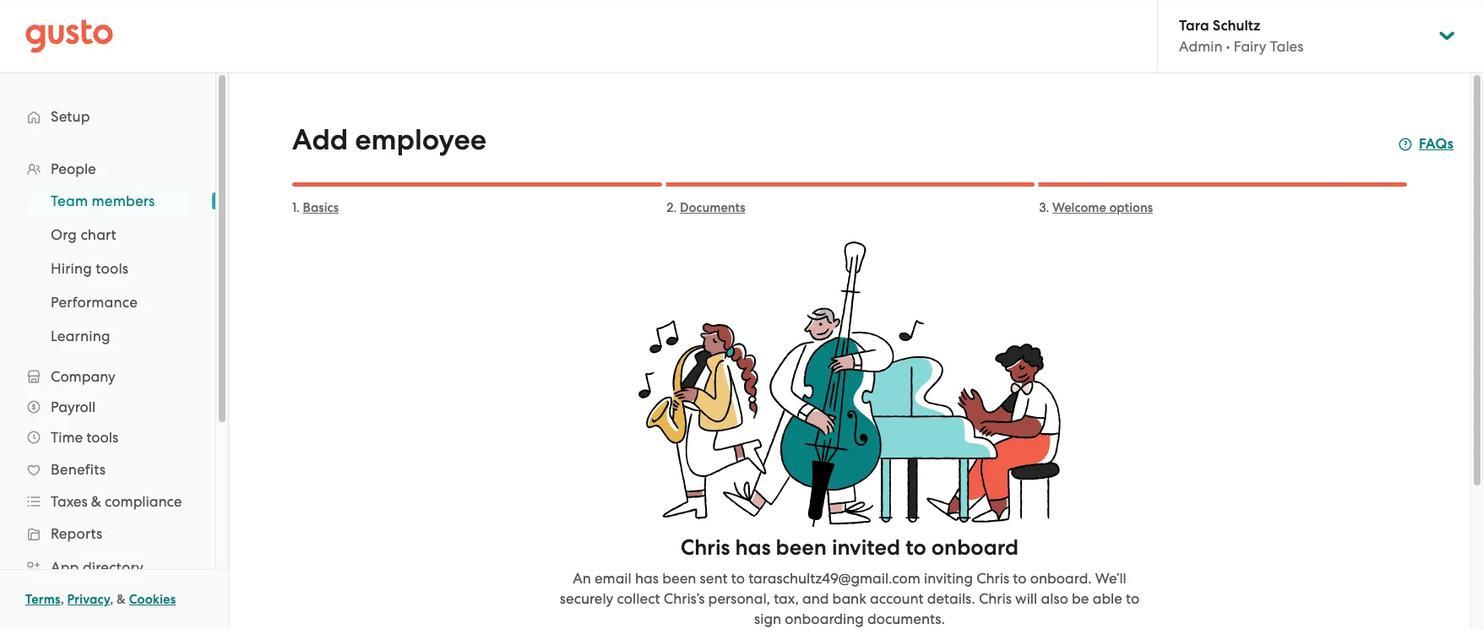 Task type: locate. For each thing, give the bounding box(es) containing it.
cookies
[[129, 592, 176, 607]]

1 horizontal spatial been
[[776, 535, 827, 561]]

has up an email has been sent to taraschultz49@gmail.com inviting chris
[[735, 535, 771, 561]]

,
[[61, 592, 64, 607], [110, 592, 113, 607]]

performance link
[[30, 287, 198, 318]]

has
[[735, 535, 771, 561], [635, 570, 659, 587]]

terms , privacy , & cookies
[[25, 592, 176, 607]]

documents
[[680, 200, 745, 215]]

0 horizontal spatial &
[[91, 493, 101, 510]]

details.
[[927, 590, 975, 607]]

org
[[51, 226, 77, 243]]

chris left naka
[[1393, 10, 1430, 30]]

0 horizontal spatial has
[[635, 570, 659, 587]]

people
[[51, 160, 96, 177]]

to onboard. we'll securely collect
[[560, 570, 1127, 607]]

1 horizontal spatial has
[[735, 535, 771, 561]]

&
[[91, 493, 101, 510], [117, 592, 126, 607]]

tara schultz admin • fairy tales
[[1179, 17, 1304, 55]]

chris
[[1393, 10, 1430, 30], [681, 535, 730, 561], [976, 570, 1009, 587], [979, 590, 1012, 607]]

sign
[[754, 611, 781, 628]]

2 , from the left
[[110, 592, 113, 607]]

welcome options
[[1052, 200, 1153, 215]]

team members
[[51, 193, 155, 209]]

& right taxes
[[91, 493, 101, 510]]

terms
[[25, 592, 61, 607]]

naka
[[1434, 10, 1475, 30]]

chris left will
[[979, 590, 1012, 607]]

schultz
[[1213, 17, 1260, 35]]

has up collect
[[635, 570, 659, 587]]

tools for hiring tools
[[96, 260, 129, 277]]

hiring
[[51, 260, 92, 277]]

tara
[[1179, 17, 1209, 35]]

, left the privacy
[[61, 592, 64, 607]]

to inside will also be able to sign onboarding documents.
[[1126, 590, 1140, 607]]

1 vertical spatial tools
[[86, 429, 118, 446]]

been up chris's
[[662, 570, 696, 587]]

tools inside dropdown button
[[86, 429, 118, 446]]

list
[[0, 154, 215, 629], [0, 184, 215, 353]]

compliance
[[105, 493, 182, 510]]

list containing team members
[[0, 184, 215, 353]]

taxes & compliance
[[51, 493, 182, 510]]

to up will
[[1013, 570, 1027, 587]]

, down directory
[[110, 592, 113, 607]]

privacy
[[67, 592, 110, 607]]

& left cookies
[[117, 592, 126, 607]]

0 vertical spatial tools
[[96, 260, 129, 277]]

1 horizontal spatial ,
[[110, 592, 113, 607]]

tools
[[96, 260, 129, 277], [86, 429, 118, 446]]

0 vertical spatial &
[[91, 493, 101, 510]]

1 , from the left
[[61, 592, 64, 607]]

been up an email has been sent to taraschultz49@gmail.com inviting chris
[[776, 535, 827, 561]]

people button
[[17, 154, 198, 184]]

sent
[[700, 570, 728, 587]]

0 vertical spatial has
[[735, 535, 771, 561]]

to
[[906, 535, 926, 561], [731, 570, 745, 587], [1013, 570, 1027, 587], [1126, 590, 1140, 607]]

benefits
[[51, 461, 106, 478]]

0 horizontal spatial been
[[662, 570, 696, 587]]

0 vertical spatial been
[[776, 535, 827, 561]]

1 vertical spatial has
[[635, 570, 659, 587]]

employee
[[355, 122, 487, 157]]

chris down onboard
[[976, 570, 1009, 587]]

0 horizontal spatial ,
[[61, 592, 64, 607]]

we'll
[[1095, 570, 1127, 587]]

1 list from the top
[[0, 154, 215, 629]]

team
[[51, 193, 88, 209]]

1 horizontal spatial &
[[117, 592, 126, 607]]

2 list from the top
[[0, 184, 215, 353]]

privacy link
[[67, 592, 110, 607]]

benefits link
[[17, 454, 198, 485]]

payroll button
[[17, 392, 198, 422]]

to inside to onboard. we'll securely collect
[[1013, 570, 1027, 587]]

an
[[573, 570, 591, 587]]

been
[[776, 535, 827, 561], [662, 570, 696, 587]]

hiring tools
[[51, 260, 129, 277]]

cookies button
[[129, 590, 176, 610]]

tools for time tools
[[86, 429, 118, 446]]

app
[[51, 559, 79, 576]]

collect
[[617, 590, 660, 607]]

chart
[[81, 226, 116, 243]]

tools down org chart link
[[96, 260, 129, 277]]

chris up sent
[[681, 535, 730, 561]]

admin
[[1179, 38, 1223, 55]]

app directory
[[51, 559, 144, 576]]

tools down "payroll" dropdown button on the bottom of page
[[86, 429, 118, 446]]

to right able
[[1126, 590, 1140, 607]]

gusto navigation element
[[0, 73, 215, 629]]

chris naka
[[1393, 10, 1475, 30]]

personal,
[[708, 590, 770, 607]]

able
[[1093, 590, 1122, 607]]

faqs button
[[1399, 134, 1454, 155]]



Task type: describe. For each thing, give the bounding box(es) containing it.
taxes
[[51, 493, 88, 510]]

invited
[[832, 535, 900, 561]]

will also be able to sign onboarding documents.
[[754, 590, 1140, 628]]

tales
[[1270, 38, 1304, 55]]

welcome options link
[[1052, 200, 1153, 215]]

documents link
[[680, 200, 745, 215]]

taraschultz49@gmail.com
[[748, 570, 921, 587]]

onboarding
[[785, 611, 864, 628]]

time tools
[[51, 429, 118, 446]]

onboard
[[931, 535, 1019, 561]]

chris's
[[664, 590, 705, 607]]

account
[[870, 590, 924, 607]]

tax,
[[774, 590, 799, 607]]

hiring tools link
[[30, 253, 198, 284]]

bank
[[832, 590, 866, 607]]

1 vertical spatial &
[[117, 592, 126, 607]]

congrats on growing your team! image
[[639, 242, 1061, 528]]

welcome
[[1052, 200, 1106, 215]]

securely
[[560, 590, 614, 607]]

learning
[[51, 328, 110, 345]]

also
[[1041, 590, 1068, 607]]

be
[[1072, 590, 1089, 607]]

directory
[[83, 559, 144, 576]]

time tools button
[[17, 422, 198, 453]]

fairy
[[1234, 38, 1267, 55]]

list containing people
[[0, 154, 215, 629]]

company button
[[17, 361, 198, 392]]

add
[[292, 122, 348, 157]]

basics link
[[303, 200, 339, 215]]

app directory link
[[17, 552, 198, 583]]

reports
[[51, 525, 103, 542]]

inviting
[[924, 570, 973, 587]]

& inside dropdown button
[[91, 493, 101, 510]]

reports link
[[17, 519, 198, 549]]

faqs
[[1419, 135, 1454, 153]]

taxes & compliance button
[[17, 486, 198, 517]]

will
[[1015, 590, 1037, 607]]

chris's personal, tax, and bank account details. chris
[[664, 590, 1012, 607]]

to up the inviting on the bottom of the page
[[906, 535, 926, 561]]

payroll
[[51, 399, 96, 416]]

setup
[[51, 108, 90, 125]]

options
[[1109, 200, 1153, 215]]

org chart link
[[30, 220, 198, 250]]

terms link
[[25, 592, 61, 607]]

basics
[[303, 200, 339, 215]]

org chart
[[51, 226, 116, 243]]

email
[[595, 570, 632, 587]]

home image
[[25, 19, 113, 53]]

team members link
[[30, 186, 198, 216]]

performance
[[51, 294, 138, 311]]

chris has been invited to onboard
[[681, 535, 1019, 561]]

1 vertical spatial been
[[662, 570, 696, 587]]

add employee
[[292, 122, 487, 157]]

an email has been sent to taraschultz49@gmail.com inviting chris
[[573, 570, 1009, 587]]

members
[[92, 193, 155, 209]]

learning link
[[30, 321, 198, 351]]

onboard.
[[1030, 570, 1092, 587]]

company
[[51, 368, 115, 385]]

time
[[51, 429, 83, 446]]

to up personal,
[[731, 570, 745, 587]]

setup link
[[17, 101, 198, 132]]

and
[[802, 590, 829, 607]]

documents.
[[867, 611, 945, 628]]

•
[[1226, 38, 1230, 55]]



Task type: vqa. For each thing, say whether or not it's contained in the screenshot.
the Benefits
yes



